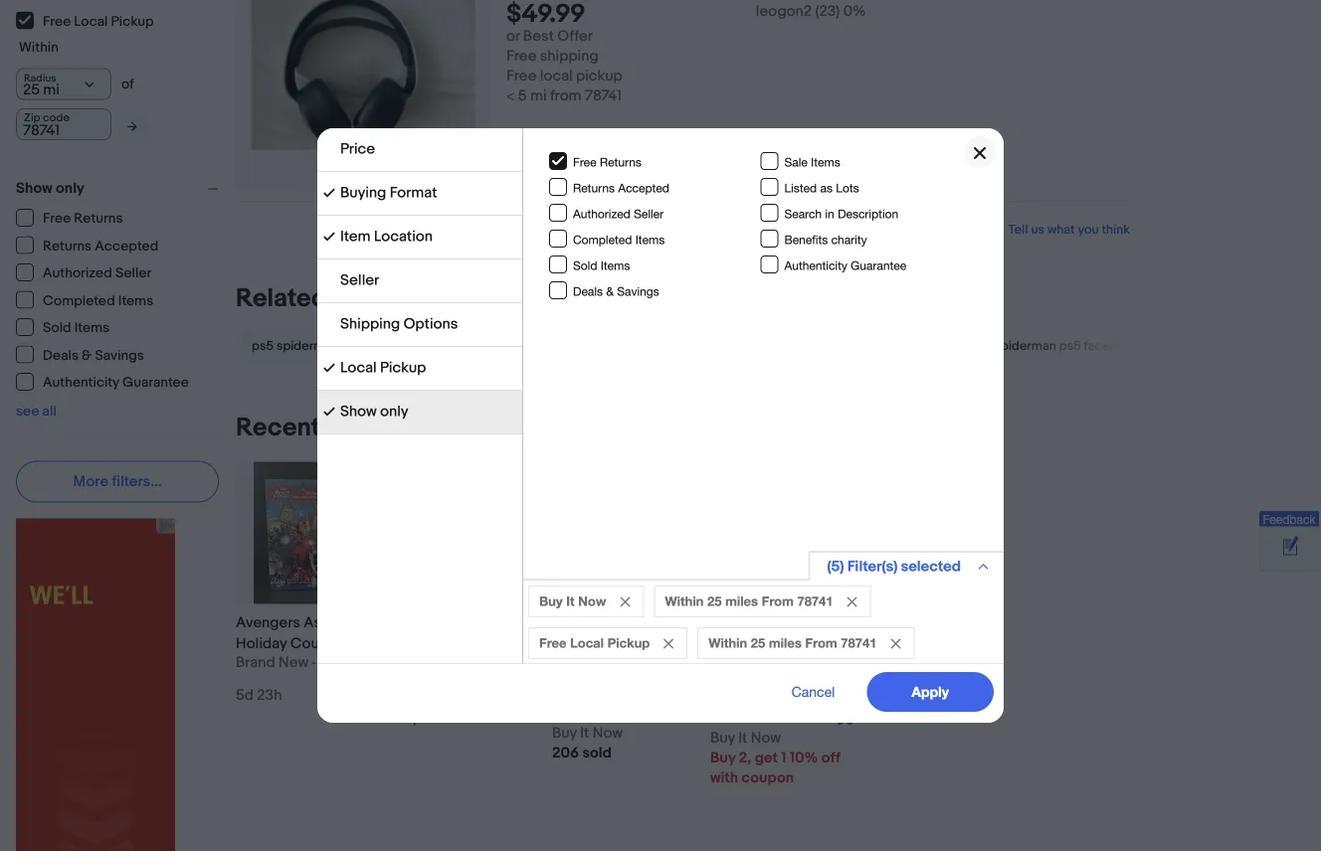 Task type: locate. For each thing, give the bounding box(es) containing it.
within up remove filter - local pickup - free local pickup image
[[665, 594, 704, 609]]

seller
[[634, 207, 664, 221], [115, 265, 152, 282], [340, 272, 379, 290]]

now
[[578, 594, 606, 609], [435, 710, 465, 728], [593, 725, 623, 743], [751, 729, 781, 747]]

ps5 left faceplate
[[1059, 338, 1081, 353]]

sold items up deals & savings link
[[43, 320, 110, 337]]

0 horizontal spatial kellytoy
[[552, 635, 606, 653]]

only down the local pickup
[[380, 403, 409, 421]]

2 vertical spatial local
[[570, 636, 604, 651]]

free local pickup down squishmallow
[[539, 636, 650, 651]]

deals & savings up "digital"
[[573, 284, 659, 298]]

sony playstation 5 pulse 3d wireless gaming headset ps5 - white (no dongle) image
[[251, 0, 475, 150]]

deals down sold items link
[[43, 347, 79, 364]]

2 brand from the left
[[552, 654, 592, 672]]

0 horizontal spatial authenticity
[[43, 375, 119, 392]]

1 horizontal spatial show
[[340, 403, 377, 421]]

filter(s)
[[848, 558, 898, 576]]

0 horizontal spatial completed
[[43, 293, 115, 309]]

2 cover from the left
[[531, 338, 564, 353]]

filter applied image for item
[[323, 231, 335, 243]]

it up sold
[[580, 725, 589, 743]]

show only down the local pickup
[[340, 403, 409, 421]]

0 horizontal spatial new
[[279, 654, 309, 672]]

remove filter - local pickup - free local pickup image
[[664, 639, 674, 649]]

1 filter applied image from the top
[[323, 231, 335, 243]]

0 vertical spatial authenticity
[[785, 258, 848, 272]]

1/4 - 2 ct t.w. natural diamond studs in 14k white or yellow gold image
[[711, 462, 853, 605]]

recently viewed items
[[236, 413, 499, 444]]

1/4
[[711, 614, 731, 632]]

buy it now up squishmallow
[[539, 594, 606, 609]]

avengers assemble holiday countdown calendar unopened frankford candy marvel image
[[254, 462, 360, 605]]

brand for brand new · kellytoy · size:small (6-14 in)
[[552, 654, 592, 672]]

spiderman ps5 cover digital
[[442, 338, 603, 353]]

$1,699.99
[[711, 688, 787, 710]]

1 horizontal spatial completed
[[573, 233, 632, 247]]

it up 2,
[[739, 729, 748, 747]]

candy down unopened
[[303, 677, 348, 695]]

3 ps5 from the left
[[1059, 338, 1081, 353]]

authenticity guarantee
[[785, 258, 907, 272], [43, 375, 189, 392]]

filter applied image
[[323, 231, 335, 243], [323, 406, 335, 418]]

sold items
[[573, 258, 630, 272], [43, 320, 110, 337]]

0 vertical spatial from
[[762, 594, 794, 609]]

brand new · candy
[[236, 654, 364, 672]]

0 horizontal spatial authorized
[[43, 265, 112, 282]]

now up get
[[751, 729, 781, 747]]

0 horizontal spatial free local pickup
[[43, 13, 154, 30]]

1 vertical spatial in
[[817, 635, 829, 653]]

tell
[[1009, 222, 1028, 237]]

buying format tab
[[317, 172, 522, 216]]

in inside the 1/4 - 2 ct t.w. natural diamond studs in 14k white or yellow gold
[[817, 635, 829, 653]]

2 horizontal spatial ·
[[693, 654, 697, 672]]

within 25 miles from 78741 up 14
[[709, 636, 877, 651]]

listed as lots
[[785, 181, 859, 195]]

0 horizontal spatial sold
[[43, 320, 71, 337]]

show only
[[16, 180, 84, 198], [340, 403, 409, 421]]

hallmark crayola bright sledding colors #10 series 1998 christmas ornaments link
[[394, 612, 536, 736]]

kellytoy up disney
[[552, 635, 606, 653]]

authenticity guarantee link
[[16, 373, 190, 392]]

0 horizontal spatial ·
[[312, 654, 316, 672]]

0 horizontal spatial ps5
[[252, 338, 274, 353]]

1 vertical spatial miles
[[769, 636, 802, 651]]

within for remove filter - item location - within 25 miles from 78741 icon
[[665, 594, 704, 609]]

free returns up returns accepted link
[[43, 210, 123, 227]]

buy it now buy 2, get 1 10% off with coupon
[[711, 729, 841, 787]]

gold
[[711, 677, 744, 695]]

cover inside the ps5 spiderman cover disc link
[[341, 338, 374, 353]]

completed
[[573, 233, 632, 247], [43, 293, 115, 309]]

0 horizontal spatial buy it now
[[394, 710, 465, 728]]

1 horizontal spatial returns accepted
[[573, 181, 670, 195]]

0 vertical spatial kellytoy
[[552, 635, 606, 653]]

ps5 for spiderman ps5 cover digital
[[507, 338, 528, 353]]

apply
[[912, 684, 949, 701]]

deals & savings link
[[16, 346, 145, 364]]

filter applied image left 'item'
[[323, 231, 335, 243]]

-
[[734, 614, 740, 632]]

calendar
[[236, 656, 297, 674]]

filter applied image left viewed
[[323, 406, 335, 418]]

cover down shipping at the top of page
[[341, 338, 374, 353]]

cover inside spiderman ps5 cover digital link
[[531, 338, 564, 353]]

ps5 spiderman cover disc
[[252, 338, 402, 353]]

remove filter - item location - within 25 miles from 78741 image
[[847, 598, 857, 608]]

free local pickup up 'of' at the left of page
[[43, 13, 154, 30]]

0 horizontal spatial 25
[[708, 594, 722, 609]]

all
[[42, 404, 57, 420]]

0 horizontal spatial completed items
[[43, 293, 153, 309]]

show only for show only tab
[[340, 403, 409, 421]]

0 horizontal spatial brand
[[236, 654, 275, 672]]

#10
[[394, 677, 418, 695]]

pickup up winnie at the left bottom
[[608, 636, 650, 651]]

deals & savings up authenticity guarantee "link"
[[43, 347, 144, 364]]

only
[[56, 180, 84, 198], [380, 403, 409, 421]]

new for candy
[[279, 654, 309, 672]]

1 horizontal spatial authenticity guarantee
[[785, 258, 907, 272]]

show only for show only dropdown button
[[16, 180, 84, 198]]

show only up free returns link
[[16, 180, 84, 198]]

miles for remove filter - item location - within 25 miles from 78741 icon
[[725, 594, 758, 609]]

it up squishmallow
[[566, 594, 575, 609]]

brand for brand new · candy
[[236, 654, 275, 672]]

coupon
[[742, 769, 794, 787]]

brand up pooh
[[552, 654, 592, 672]]

1/4 - 2 ct t.w. natural diamond studs in 14k white or yellow gold link
[[711, 612, 853, 695]]

0 horizontal spatial pickup
[[111, 13, 154, 30]]

within down free local pickup link
[[19, 39, 59, 56]]

1 horizontal spatial guarantee
[[851, 258, 907, 272]]

0 vertical spatial sold items
[[573, 258, 630, 272]]

hallmark
[[394, 614, 471, 632]]

savings
[[617, 284, 659, 298], [95, 347, 144, 364]]

1 horizontal spatial free returns
[[573, 155, 642, 169]]

only up free returns link
[[56, 180, 84, 198]]

0 horizontal spatial 78741
[[585, 87, 622, 105]]

spiderman down related
[[277, 338, 338, 353]]

deals
[[573, 284, 603, 298], [43, 347, 79, 364]]

0 horizontal spatial show only
[[16, 180, 84, 198]]

miles for "remove filter - local pickup - within 25 miles from 78741" icon
[[769, 636, 802, 651]]

it inside dialog
[[566, 594, 575, 609]]

shipping
[[540, 47, 599, 65]]

series
[[422, 677, 469, 695]]

more filters... button
[[16, 461, 219, 503]]

1 vertical spatial filter applied image
[[323, 406, 335, 418]]

squishmallow kellytoy plush disney winnie the pooh tigger 8" inch nwt new heading
[[552, 614, 683, 715]]

candy down countdown
[[319, 654, 364, 672]]

1 horizontal spatial completed items
[[573, 233, 665, 247]]

sale items
[[785, 155, 841, 169]]

2
[[743, 614, 751, 632]]

0 horizontal spatial cover
[[341, 338, 374, 353]]

1 horizontal spatial ps5
[[507, 338, 528, 353]]

within
[[19, 39, 59, 56], [665, 594, 704, 609], [709, 636, 748, 651]]

1 horizontal spatial buy it now
[[539, 594, 606, 609]]

countdown
[[290, 635, 369, 653]]

kellytoy down remove filter - local pickup - free local pickup image
[[636, 654, 690, 672]]

1 vertical spatial free returns
[[43, 210, 123, 227]]

listed
[[785, 181, 817, 195]]

1 horizontal spatial authenticity
[[785, 258, 848, 272]]

within 25 miles from 78741 for "remove filter - local pickup - within 25 miles from 78741" icon
[[709, 636, 877, 651]]

0 vertical spatial authorized
[[573, 207, 631, 221]]

returns accepted inside dialog
[[573, 181, 670, 195]]

1 horizontal spatial authorized seller
[[573, 207, 664, 221]]

authenticity guarantee down deals & savings link
[[43, 375, 189, 392]]

0 vertical spatial miles
[[725, 594, 758, 609]]

2 vertical spatial 78741
[[841, 636, 877, 651]]

0 vertical spatial within 25 miles from 78741
[[665, 594, 834, 609]]

spiderman left faceplate
[[995, 338, 1057, 353]]

colors
[[469, 656, 529, 674]]

show inside show only tab
[[340, 403, 377, 421]]

get
[[755, 749, 778, 767]]

1 horizontal spatial accepted
[[618, 181, 670, 195]]

sold up "digital"
[[573, 258, 598, 272]]

squishmallow kellytoy plush disney winnie the pooh tigger 8" inch nwt new link
[[552, 612, 695, 715]]

1 vertical spatial local
[[340, 359, 377, 377]]

within 25 miles from 78741
[[665, 594, 834, 609], [709, 636, 877, 651]]

2 vertical spatial within
[[709, 636, 748, 651]]

cover
[[341, 338, 374, 353], [531, 338, 564, 353]]

1 horizontal spatial only
[[380, 403, 409, 421]]

miles up -
[[725, 594, 758, 609]]

related
[[236, 283, 327, 314]]

authenticity down "benefits"
[[785, 258, 848, 272]]

1 horizontal spatial from
[[805, 636, 838, 651]]

returns down from on the top
[[573, 181, 615, 195]]

0 horizontal spatial local
[[74, 13, 108, 30]]

pickup down disc
[[380, 359, 426, 377]]

2 filter applied image from the top
[[323, 406, 335, 418]]

1 horizontal spatial kellytoy
[[636, 654, 690, 672]]

tab list containing price
[[317, 128, 522, 435]]

see all
[[16, 404, 57, 420]]

tab list
[[317, 128, 522, 435]]

completed items
[[573, 233, 665, 247], [43, 293, 153, 309]]

leogon2 (23) 0% or best offer free shipping free local pickup < 5 mi from 78741
[[507, 3, 866, 105]]

0 horizontal spatial returns accepted
[[43, 238, 159, 255]]

(5) filter(s) selected button
[[808, 551, 1004, 581]]

1 vertical spatial &
[[82, 347, 92, 364]]

show down the local pickup
[[340, 403, 377, 421]]

ps5 down related
[[252, 338, 274, 353]]

from up t.w.
[[762, 594, 794, 609]]

filter applied image left buying
[[323, 187, 335, 199]]

candy
[[319, 654, 364, 672], [303, 677, 348, 695]]

0 horizontal spatial &
[[82, 347, 92, 364]]

2 horizontal spatial spiderman
[[995, 338, 1057, 353]]

dialog containing price
[[0, 0, 1321, 852]]

0 vertical spatial in
[[825, 207, 835, 221]]

guarantee down charity
[[851, 258, 907, 272]]

0 vertical spatial 78741
[[585, 87, 622, 105]]

sale
[[785, 155, 808, 169]]

authenticity
[[785, 258, 848, 272], [43, 375, 119, 392]]

$14.99
[[552, 703, 606, 725]]

avengers assemble holiday countdown calendar unopened frankford candy marvel heading
[[236, 614, 372, 715]]

in up in)
[[817, 635, 829, 653]]

filter applied image
[[323, 187, 335, 199], [323, 362, 335, 374]]

buy it now down the series
[[394, 710, 465, 728]]

2 new from the left
[[595, 654, 625, 672]]

filter applied image down the ps5 spiderman cover disc link
[[323, 362, 335, 374]]

or inside the 1/4 - 2 ct t.w. natural diamond studs in 14k white or yellow gold
[[778, 656, 792, 674]]

25 down ct
[[751, 636, 765, 651]]

guarantee inside "link"
[[122, 375, 189, 392]]

apply within filter image
[[127, 120, 137, 133]]

1 horizontal spatial 78741
[[798, 594, 834, 609]]

1 vertical spatial buy it now
[[394, 710, 465, 728]]

free returns down from on the top
[[573, 155, 642, 169]]

advertisement region
[[16, 519, 175, 852]]

buy inside $14.99 buy it now 206 sold
[[552, 725, 577, 743]]

show up free returns link
[[16, 180, 52, 198]]

2 horizontal spatial 78741
[[841, 636, 877, 651]]

1 horizontal spatial cover
[[531, 338, 564, 353]]

guarantee down deals & savings link
[[122, 375, 189, 392]]

1 vertical spatial 78741
[[798, 594, 834, 609]]

in down as
[[825, 207, 835, 221]]

crayola
[[394, 635, 463, 653]]

authenticity down deals & savings link
[[43, 375, 119, 392]]

cover left "digital"
[[531, 338, 564, 353]]

filter applied image inside 'item location' tab
[[323, 231, 335, 243]]

0 horizontal spatial deals
[[43, 347, 79, 364]]

sold up deals & savings link
[[43, 320, 71, 337]]

show only inside tab
[[340, 403, 409, 421]]

1 vertical spatial candy
[[303, 677, 348, 695]]

0 horizontal spatial only
[[56, 180, 84, 198]]

show for show only dropdown button
[[16, 180, 52, 198]]

0 vertical spatial deals & savings
[[573, 284, 659, 298]]

pickup up 'of' at the left of page
[[111, 13, 154, 30]]

authenticity guarantee down charity
[[785, 258, 907, 272]]

25 for remove filter - item location - within 25 miles from 78741 icon
[[708, 594, 722, 609]]

new
[[279, 654, 309, 672], [595, 654, 625, 672]]

returns down pickup
[[600, 155, 642, 169]]

None text field
[[16, 108, 111, 140]]

sold items up "digital"
[[573, 258, 630, 272]]

pickup
[[111, 13, 154, 30], [380, 359, 426, 377], [608, 636, 650, 651]]

0 vertical spatial &
[[606, 284, 614, 298]]

3 spiderman from the left
[[995, 338, 1057, 353]]

2 horizontal spatial local
[[570, 636, 604, 651]]

brand down the holiday
[[236, 654, 275, 672]]

shipping options
[[340, 315, 458, 333]]

remove filter - buying format - buy it now image
[[620, 598, 630, 608]]

0 vertical spatial local
[[74, 13, 108, 30]]

yellow
[[795, 656, 839, 674]]

1 · from the left
[[312, 654, 316, 672]]

0 horizontal spatial within
[[19, 39, 59, 56]]

returns
[[600, 155, 642, 169], [573, 181, 615, 195], [74, 210, 123, 227], [43, 238, 92, 255]]

1 cover from the left
[[341, 338, 374, 353]]

only for show only dropdown button
[[56, 180, 84, 198]]

items
[[811, 155, 841, 169], [636, 233, 665, 247], [601, 258, 630, 272], [118, 293, 153, 309], [74, 320, 110, 337]]

2 filter applied image from the top
[[323, 362, 335, 374]]

& inside deals & savings link
[[82, 347, 92, 364]]

1 horizontal spatial miles
[[769, 636, 802, 651]]

1 ps5 from the left
[[252, 338, 274, 353]]

filter applied image for local
[[323, 362, 335, 374]]

78741 inside leogon2 (23) 0% or best offer free shipping free local pickup < 5 mi from 78741
[[585, 87, 622, 105]]

1 brand from the left
[[236, 654, 275, 672]]

1 vertical spatial show
[[340, 403, 377, 421]]

25 up 1/4 at right bottom
[[708, 594, 722, 609]]

local pickup
[[340, 359, 426, 377]]

1 vertical spatial pickup
[[380, 359, 426, 377]]

1 vertical spatial 25
[[751, 636, 765, 651]]

78741 left "remove filter - local pickup - within 25 miles from 78741" icon
[[841, 636, 877, 651]]

within 25 miles from 78741 up 2
[[665, 594, 834, 609]]

miles
[[725, 594, 758, 609], [769, 636, 802, 651]]

1 horizontal spatial free local pickup
[[539, 636, 650, 651]]

now up sold
[[593, 725, 623, 743]]

1 vertical spatial sold
[[43, 320, 71, 337]]

within up the size:small
[[709, 636, 748, 651]]

1 horizontal spatial pickup
[[380, 359, 426, 377]]

78741 down pickup
[[585, 87, 622, 105]]

0 vertical spatial sold
[[573, 258, 598, 272]]

2 · from the left
[[628, 654, 632, 672]]

in)
[[809, 654, 824, 672]]

filter applied image inside buying format tab
[[323, 187, 335, 199]]

tell us what you think link
[[1009, 222, 1130, 237]]

0 vertical spatial authorized seller
[[573, 207, 664, 221]]

tab list inside dialog
[[317, 128, 522, 435]]

1 vertical spatial within 25 miles from 78741
[[709, 636, 877, 651]]

filter applied image inside show only tab
[[323, 406, 335, 418]]

local
[[74, 13, 108, 30], [340, 359, 377, 377], [570, 636, 604, 651]]

0 horizontal spatial authenticity guarantee
[[43, 375, 189, 392]]

0 vertical spatial show
[[16, 180, 52, 198]]

1 horizontal spatial deals
[[573, 284, 603, 298]]

deals up "digital"
[[573, 284, 603, 298]]

1 new from the left
[[279, 654, 309, 672]]

1 spiderman from the left
[[277, 338, 338, 353]]

1 vertical spatial free local pickup
[[539, 636, 650, 651]]

1 vertical spatial authenticity guarantee
[[43, 375, 189, 392]]

miles up (6-
[[769, 636, 802, 651]]

size:small
[[700, 654, 770, 672]]

1 horizontal spatial new
[[595, 654, 625, 672]]

ps5 left "digital"
[[507, 338, 528, 353]]

or
[[507, 28, 520, 45], [778, 656, 792, 674]]

filter applied image inside local pickup tab
[[323, 362, 335, 374]]

squishmallow kellytoy plush disney winnie the pooh tigger 8" inch nwt new image
[[558, 462, 689, 605]]

0 horizontal spatial savings
[[95, 347, 144, 364]]

1998
[[473, 677, 503, 695]]

2 spiderman from the left
[[442, 338, 504, 353]]

1 vertical spatial guarantee
[[122, 375, 189, 392]]

2 ps5 from the left
[[507, 338, 528, 353]]

78741 up natural
[[798, 594, 834, 609]]

now up squishmallow
[[578, 594, 606, 609]]

tell us what you think
[[1009, 222, 1130, 237]]

buying format
[[340, 184, 437, 202]]

from for "remove filter - local pickup - within 25 miles from 78741" icon
[[805, 636, 838, 651]]

spiderman down the options
[[442, 338, 504, 353]]

1 filter applied image from the top
[[323, 187, 335, 199]]

0 horizontal spatial miles
[[725, 594, 758, 609]]

cover for disc
[[341, 338, 374, 353]]

spiderman ps5 faceplate
[[995, 338, 1139, 353]]

free local pickup
[[43, 13, 154, 30], [539, 636, 650, 651]]

squishmallow
[[552, 614, 646, 632]]

spiderman ps5 cover digital link
[[426, 330, 627, 362]]

dialog
[[0, 0, 1321, 852]]

· for candy
[[312, 654, 316, 672]]

from up in)
[[805, 636, 838, 651]]

1 horizontal spatial show only
[[340, 403, 409, 421]]

1 horizontal spatial spiderman
[[442, 338, 504, 353]]

25
[[708, 594, 722, 609], [751, 636, 765, 651]]

hallmark crayola bright sledding colors #10 series 1998 christmas ornaments
[[394, 614, 529, 736]]

only inside tab
[[380, 403, 409, 421]]

accepted
[[618, 181, 670, 195], [95, 238, 159, 255]]

· for kellytoy
[[628, 654, 632, 672]]

authenticity guarantee inside "link"
[[43, 375, 189, 392]]

see all button
[[16, 404, 57, 420]]

2 horizontal spatial ps5
[[1059, 338, 1081, 353]]

ct
[[755, 614, 771, 632]]



Task type: describe. For each thing, give the bounding box(es) containing it.
23h
[[257, 687, 282, 705]]

free returns inside dialog
[[573, 155, 642, 169]]

inch
[[654, 677, 683, 695]]

white
[[736, 656, 775, 674]]

search in description
[[785, 207, 899, 221]]

1 horizontal spatial sold
[[573, 258, 598, 272]]

feedback
[[1263, 513, 1316, 527]]

1 horizontal spatial savings
[[617, 284, 659, 298]]

10%
[[790, 749, 819, 767]]

hallmark crayola bright sledding colors #10 series 1998 christmas ornaments heading
[[394, 614, 530, 736]]

0 horizontal spatial seller
[[115, 265, 152, 282]]

squishmallow kellytoy plush disney winnie the pooh tigger 8" inch nwt new
[[552, 614, 683, 715]]

remove filter - local pickup - within 25 miles from 78741 image
[[891, 639, 901, 649]]

spiderman for spiderman ps5 faceplate
[[995, 338, 1057, 353]]

sold
[[583, 745, 612, 763]]

search
[[785, 207, 822, 221]]

0 vertical spatial free local pickup
[[43, 13, 154, 30]]

show for show only tab
[[340, 403, 377, 421]]

authenticity inside dialog
[[785, 258, 848, 272]]

us
[[1031, 222, 1045, 237]]

returns up returns accepted link
[[74, 210, 123, 227]]

kellytoy inside squishmallow kellytoy plush disney winnie the pooh tigger 8" inch nwt new
[[552, 635, 606, 653]]

nwt
[[552, 698, 585, 715]]

1/4 - 2 ct t.w. natural diamond studs in 14k white or yellow gold heading
[[711, 614, 853, 695]]

description
[[838, 207, 899, 221]]

location
[[374, 228, 433, 246]]

it inside buy it now buy 2, get 1 10% off with coupon
[[739, 729, 748, 747]]

0 vertical spatial completed items
[[573, 233, 665, 247]]

1 horizontal spatial authorized
[[573, 207, 631, 221]]

cancel
[[792, 684, 835, 701]]

selected
[[901, 558, 961, 576]]

what
[[1048, 222, 1075, 237]]

item
[[340, 228, 371, 246]]

0 vertical spatial within
[[19, 39, 59, 56]]

5d
[[236, 687, 254, 705]]

0 horizontal spatial sold items
[[43, 320, 110, 337]]

0 vertical spatial completed
[[573, 233, 632, 247]]

2 horizontal spatial seller
[[634, 207, 664, 221]]

pickup
[[576, 67, 623, 85]]

lots
[[836, 181, 859, 195]]

1 vertical spatial deals
[[43, 347, 79, 364]]

more filters...
[[73, 473, 162, 491]]

returns down free returns link
[[43, 238, 92, 255]]

2,
[[739, 749, 752, 767]]

within 25 miles from 78741 for remove filter - item location - within 25 miles from 78741 icon
[[665, 594, 834, 609]]

now down the series
[[435, 710, 465, 728]]

local
[[540, 67, 573, 85]]

1 vertical spatial savings
[[95, 347, 144, 364]]

now inside $14.99 buy it now 206 sold
[[593, 725, 623, 743]]

authenticity inside "link"
[[43, 375, 119, 392]]

1 horizontal spatial sold items
[[573, 258, 630, 272]]

plush
[[610, 635, 646, 653]]

or inside leogon2 (23) 0% or best offer free shipping free local pickup < 5 mi from 78741
[[507, 28, 520, 45]]

1 vertical spatial accepted
[[95, 238, 159, 255]]

natural
[[804, 614, 853, 632]]

apply button
[[867, 673, 994, 712]]

1 vertical spatial completed items
[[43, 293, 153, 309]]

viewed
[[346, 413, 429, 444]]

searches
[[333, 283, 443, 314]]

faceplate
[[1084, 338, 1139, 353]]

<
[[507, 87, 515, 105]]

new for kellytoy
[[595, 654, 625, 672]]

you
[[1078, 222, 1099, 237]]

offer
[[558, 28, 593, 45]]

206
[[552, 745, 579, 763]]

it down the series
[[422, 710, 431, 728]]

cancel button
[[770, 673, 857, 712]]

(6-
[[773, 654, 791, 672]]

78741 for remove filter - item location - within 25 miles from 78741 icon
[[798, 594, 834, 609]]

assemble
[[304, 614, 372, 632]]

from
[[550, 87, 582, 105]]

see
[[16, 404, 39, 420]]

1/4 - 2 ct t.w. natural diamond studs in 14k white or yellow gold
[[711, 614, 853, 695]]

deals & savings inside deals & savings link
[[43, 347, 144, 364]]

1 vertical spatial kellytoy
[[636, 654, 690, 672]]

14
[[791, 654, 805, 672]]

best
[[523, 28, 554, 45]]

0 vertical spatial deals
[[573, 284, 603, 298]]

pickup inside tab
[[380, 359, 426, 377]]

studs
[[775, 635, 814, 653]]

2 vertical spatial pickup
[[608, 636, 650, 651]]

charity
[[832, 233, 867, 247]]

frankford
[[236, 677, 300, 695]]

0 vertical spatial buy it now
[[539, 594, 606, 609]]

filter applied image for buying
[[323, 187, 335, 199]]

from for remove filter - item location - within 25 miles from 78741 icon
[[762, 594, 794, 609]]

marvel
[[236, 698, 282, 715]]

as
[[820, 181, 833, 195]]

christmas
[[394, 698, 477, 715]]

filter applied image for show
[[323, 406, 335, 418]]

benefits
[[785, 233, 828, 247]]

options
[[404, 315, 458, 333]]

item location tab
[[317, 216, 522, 260]]

3 · from the left
[[693, 654, 697, 672]]

show only tab
[[317, 391, 522, 435]]

ps5 for spiderman ps5 faceplate
[[1059, 338, 1081, 353]]

candy inside avengers assemble holiday countdown calendar unopened frankford candy marvel
[[303, 677, 348, 695]]

cover for digital
[[531, 338, 564, 353]]

0 vertical spatial pickup
[[111, 13, 154, 30]]

more
[[73, 473, 109, 491]]

leogon2
[[756, 3, 812, 21]]

sledding
[[394, 656, 466, 674]]

free local pickup inside dialog
[[539, 636, 650, 651]]

disc
[[377, 338, 402, 353]]

of
[[121, 76, 134, 93]]

0 horizontal spatial authorized seller
[[43, 265, 152, 282]]

(5)
[[827, 558, 844, 576]]

t.w.
[[775, 614, 801, 632]]

now inside buy it now buy 2, get 1 10% off with coupon
[[751, 729, 781, 747]]

local inside tab
[[340, 359, 377, 377]]

bright
[[466, 635, 519, 653]]

78741 for "remove filter - local pickup - within 25 miles from 78741" icon
[[841, 636, 877, 651]]

disney
[[552, 656, 598, 674]]

local pickup tab
[[317, 347, 522, 391]]

within for "remove filter - local pickup - within 25 miles from 78741" icon
[[709, 636, 748, 651]]

unopened
[[301, 656, 372, 674]]

it inside $14.99 buy it now 206 sold
[[580, 725, 589, 743]]

the
[[651, 656, 675, 674]]

recently
[[236, 413, 340, 444]]

winnie
[[601, 656, 647, 674]]

new
[[588, 698, 621, 715]]

1 horizontal spatial deals & savings
[[573, 284, 659, 298]]

& inside dialog
[[606, 284, 614, 298]]

authorized seller link
[[16, 264, 153, 282]]

authenticity guarantee inside dialog
[[785, 258, 907, 272]]

(23)
[[815, 3, 840, 21]]

avengers assemble holiday countdown calendar unopened frankford candy marvel
[[236, 614, 372, 715]]

seller inside tab list
[[340, 272, 379, 290]]

spiderman for spiderman ps5 cover digital
[[442, 338, 504, 353]]

only for show only tab
[[380, 403, 409, 421]]

free local pickup link
[[16, 11, 155, 30]]

off
[[822, 749, 841, 767]]

tigger
[[590, 677, 634, 695]]

0 vertical spatial accepted
[[618, 181, 670, 195]]

0 vertical spatial candy
[[319, 654, 364, 672]]

(5) filter(s) selected
[[827, 558, 961, 576]]

benefits charity
[[785, 233, 867, 247]]

now inside dialog
[[578, 594, 606, 609]]

25 for "remove filter - local pickup - within 25 miles from 78741" icon
[[751, 636, 765, 651]]

ps5 spiderman cover disc link
[[236, 330, 426, 362]]

avengers assemble holiday countdown calendar unopened frankford candy marvel link
[[236, 612, 378, 715]]



Task type: vqa. For each thing, say whether or not it's contained in the screenshot.
results
no



